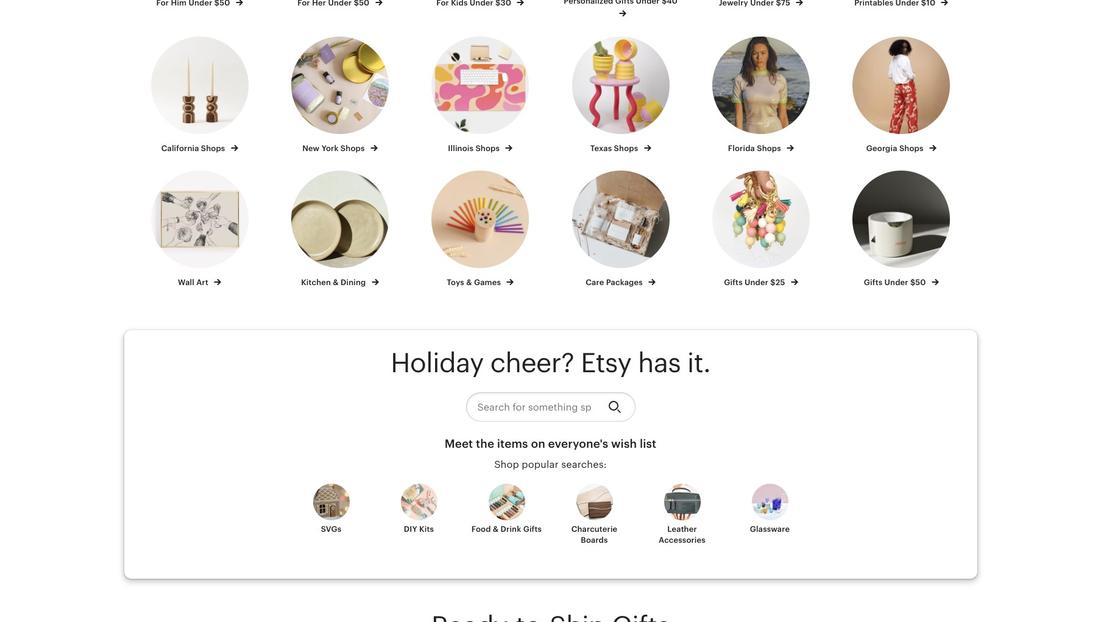 Task type: locate. For each thing, give the bounding box(es) containing it.
leather accessories
[[659, 525, 706, 545]]

shops right the illinois
[[476, 144, 500, 153]]

0 horizontal spatial &
[[333, 278, 339, 287]]

1 horizontal spatial under
[[885, 278, 909, 287]]

3 shops from the left
[[476, 144, 500, 153]]

california shops link
[[141, 36, 259, 154]]

2 horizontal spatial gifts
[[864, 278, 883, 287]]

wish
[[611, 438, 637, 451]]

& right food
[[493, 525, 499, 534]]

2 shops from the left
[[341, 144, 365, 153]]

$50
[[911, 278, 926, 287]]

under
[[745, 278, 769, 287], [885, 278, 909, 287]]

wall art link
[[141, 171, 259, 288]]

gifts right drink
[[523, 525, 542, 534]]

shops right georgia
[[900, 144, 924, 153]]

toys
[[447, 278, 464, 287]]

& left dining
[[333, 278, 339, 287]]

meet the items on everyone's wish list
[[445, 438, 657, 451]]

shops right florida
[[757, 144, 781, 153]]

gifts
[[724, 278, 743, 287], [864, 278, 883, 287], [523, 525, 542, 534]]

care packages link
[[562, 171, 680, 288]]

shop
[[494, 459, 519, 471]]

georgia shops
[[867, 144, 926, 153]]

it.
[[687, 348, 711, 379]]

6 shops from the left
[[900, 144, 924, 153]]

searches:
[[561, 459, 607, 471]]

charcuterie boards link
[[558, 484, 631, 546]]

under left $50
[[885, 278, 909, 287]]

1 horizontal spatial gifts
[[724, 278, 743, 287]]

new
[[302, 144, 320, 153]]

0 horizontal spatial under
[[745, 278, 769, 287]]

under for $50
[[885, 278, 909, 287]]

&
[[333, 278, 339, 287], [466, 278, 472, 287], [493, 525, 499, 534]]

4 shops from the left
[[614, 144, 638, 153]]

york
[[322, 144, 339, 153]]

glassware link
[[734, 484, 807, 545]]

1 under from the left
[[745, 278, 769, 287]]

2 horizontal spatial &
[[493, 525, 499, 534]]

gifts under $50 link
[[843, 171, 961, 288]]

Search for something special text field
[[466, 393, 598, 422]]

1 shops from the left
[[201, 144, 225, 153]]

2 under from the left
[[885, 278, 909, 287]]

care packages
[[586, 278, 645, 287]]

food & drink gifts
[[472, 525, 542, 534]]

shops
[[201, 144, 225, 153], [341, 144, 365, 153], [476, 144, 500, 153], [614, 144, 638, 153], [757, 144, 781, 153], [900, 144, 924, 153]]

gifts left $25 at right
[[724, 278, 743, 287]]

florida shops link
[[702, 36, 821, 154]]

food
[[472, 525, 491, 534]]

shops right texas
[[614, 144, 638, 153]]

shops for georgia
[[900, 144, 924, 153]]

& for games
[[466, 278, 472, 287]]

& for drink
[[493, 525, 499, 534]]

wall art
[[178, 278, 210, 287]]

1 horizontal spatial &
[[466, 278, 472, 287]]

diy kits
[[404, 525, 434, 534]]

drink
[[501, 525, 521, 534]]

kitchen & dining link
[[281, 171, 399, 288]]

gifts left $50
[[864, 278, 883, 287]]

texas
[[591, 144, 612, 153]]

florida
[[728, 144, 755, 153]]

& right toys
[[466, 278, 472, 287]]

illinois
[[448, 144, 474, 153]]

toys & games
[[447, 278, 503, 287]]

svgs
[[321, 525, 342, 534]]

packages
[[606, 278, 643, 287]]

under left $25 at right
[[745, 278, 769, 287]]

on
[[531, 438, 546, 451]]

kits
[[419, 525, 434, 534]]

shops right the california
[[201, 144, 225, 153]]

leather accessories link
[[646, 484, 719, 546]]

shops for florida
[[757, 144, 781, 153]]

list
[[640, 438, 657, 451]]

gifts under $50
[[864, 278, 928, 287]]

gifts under $25 link
[[702, 171, 821, 288]]

None search field
[[466, 393, 635, 422]]

wall
[[178, 278, 194, 287]]

holiday
[[391, 348, 484, 379]]

boards
[[581, 536, 608, 545]]

everyone's
[[548, 438, 609, 451]]

5 shops from the left
[[757, 144, 781, 153]]

shops for texas
[[614, 144, 638, 153]]

shops right york
[[341, 144, 365, 153]]

food & drink gifts link
[[470, 484, 543, 545]]



Task type: vqa. For each thing, say whether or not it's contained in the screenshot.
'&' within Bath & Beauty 'LINK'
no



Task type: describe. For each thing, give the bounding box(es) containing it.
dining
[[341, 278, 366, 287]]

kitchen
[[301, 278, 331, 287]]

georgia shops link
[[843, 36, 961, 154]]

holiday cheer? etsy has it.
[[391, 348, 711, 379]]

charcuterie
[[572, 525, 618, 534]]

meet
[[445, 438, 473, 451]]

care
[[586, 278, 604, 287]]

kitchen & dining
[[301, 278, 368, 287]]

shops for illinois
[[476, 144, 500, 153]]

0 horizontal spatial gifts
[[523, 525, 542, 534]]

texas shops link
[[562, 36, 680, 154]]

shop popular searches:
[[494, 459, 607, 471]]

california shops
[[161, 144, 227, 153]]

new york shops
[[302, 144, 367, 153]]

shops for california
[[201, 144, 225, 153]]

gifts for gifts under $50
[[864, 278, 883, 287]]

glassware
[[750, 525, 790, 534]]

gifts for gifts under $25
[[724, 278, 743, 287]]

items
[[497, 438, 528, 451]]

gifts under $25
[[724, 278, 787, 287]]

popular
[[522, 459, 559, 471]]

diy kits link
[[383, 484, 456, 545]]

california
[[161, 144, 199, 153]]

under for $25
[[745, 278, 769, 287]]

illinois shops link
[[421, 36, 540, 154]]

& for dining
[[333, 278, 339, 287]]

svgs link
[[295, 484, 368, 545]]

new york shops link
[[281, 36, 399, 154]]

texas shops
[[591, 144, 640, 153]]

etsy
[[581, 348, 632, 379]]

accessories
[[659, 536, 706, 545]]

charcuterie boards
[[572, 525, 618, 545]]

diy
[[404, 525, 417, 534]]

toys & games link
[[421, 171, 540, 288]]

illinois shops
[[448, 144, 502, 153]]

the
[[476, 438, 494, 451]]

cheer?
[[490, 348, 574, 379]]

art
[[196, 278, 208, 287]]

georgia
[[867, 144, 898, 153]]

leather
[[668, 525, 697, 534]]

florida shops
[[728, 144, 783, 153]]

$25
[[771, 278, 785, 287]]

games
[[474, 278, 501, 287]]

has
[[638, 348, 681, 379]]



